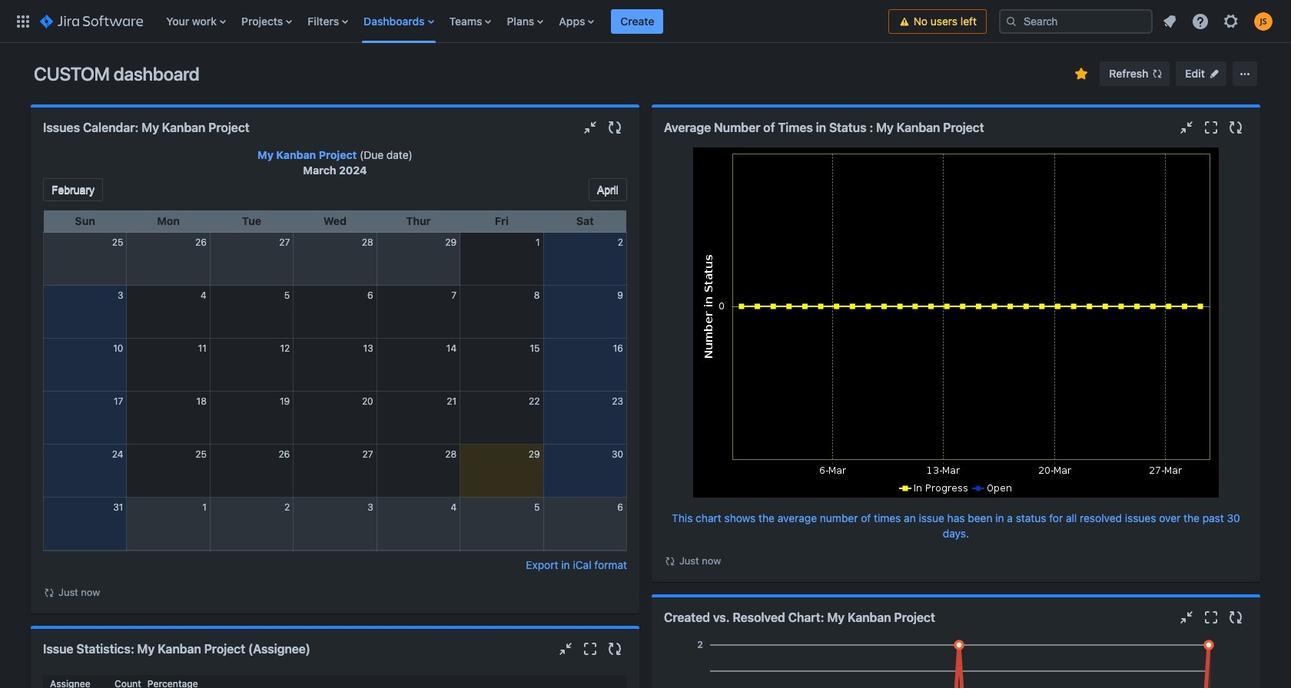 Task type: vqa. For each thing, say whether or not it's contained in the screenshot.
bottom LAST REFRESHED icon
yes



Task type: locate. For each thing, give the bounding box(es) containing it.
Search field
[[999, 9, 1153, 33]]

last refreshed image
[[664, 556, 676, 568], [43, 587, 55, 600]]

0 horizontal spatial region
[[43, 148, 627, 601]]

None search field
[[999, 9, 1153, 33]]

undefined generated chart image image
[[693, 148, 1219, 498]]

region
[[43, 148, 627, 601], [664, 148, 1248, 570]]

1 horizontal spatial region
[[664, 148, 1248, 570]]

more dashboard actions image
[[1236, 65, 1254, 83]]

0 vertical spatial last refreshed image
[[664, 556, 676, 568]]

1 vertical spatial last refreshed image
[[43, 587, 55, 600]]

jira software image
[[40, 12, 143, 30], [40, 12, 143, 30]]

list item
[[611, 0, 664, 43]]

settings image
[[1222, 12, 1240, 30]]

help image
[[1191, 12, 1210, 30]]

your profile and settings image
[[1254, 12, 1273, 30]]

1 horizontal spatial list
[[1156, 7, 1282, 35]]

appswitcher icon image
[[14, 12, 32, 30]]

search image
[[1005, 15, 1018, 27]]

banner
[[0, 0, 1291, 43]]

list
[[159, 0, 888, 43], [1156, 7, 1282, 35]]

star custom dashboard image
[[1072, 65, 1091, 83]]



Task type: describe. For each thing, give the bounding box(es) containing it.
0 horizontal spatial list
[[159, 0, 888, 43]]

1 region from the left
[[43, 148, 627, 601]]

2 region from the left
[[664, 148, 1248, 570]]

notifications image
[[1160, 12, 1179, 30]]

1 horizontal spatial last refreshed image
[[664, 556, 676, 568]]

primary element
[[9, 0, 888, 43]]

0 horizontal spatial last refreshed image
[[43, 587, 55, 600]]



